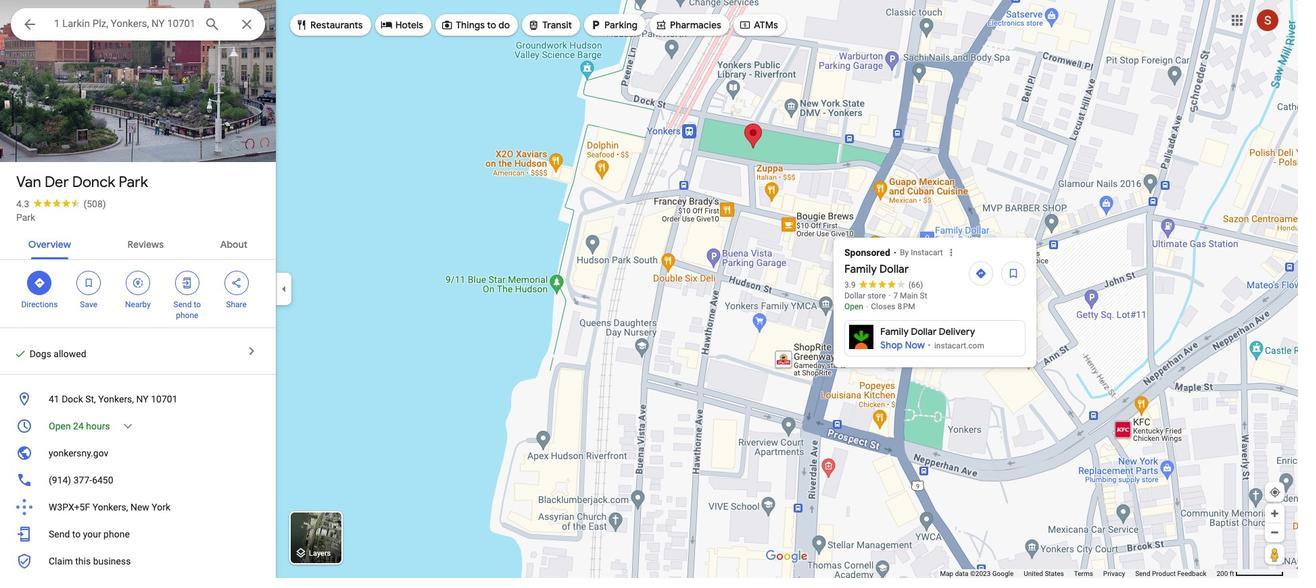 Task type: describe. For each thing, give the bounding box(es) containing it.
family for family dollar
[[845, 263, 877, 277]]

200 ft button
[[1217, 571, 1284, 578]]

phone inside "send to phone"
[[176, 311, 198, 321]]

layers
[[309, 550, 331, 559]]


[[22, 15, 38, 34]]

allowed
[[54, 349, 86, 360]]

dogs allowed button
[[0, 329, 276, 375]]

730 photos
[[34, 134, 89, 147]]


[[230, 276, 243, 291]]

send product feedback button
[[1136, 570, 1207, 579]]

family for family dollar delivery
[[881, 326, 909, 338]]

reviews button
[[117, 227, 175, 260]]

york
[[152, 502, 170, 513]]

store
[[868, 291, 886, 301]]

van
[[16, 173, 41, 192]]

41
[[49, 394, 59, 405]]

st,
[[85, 394, 96, 405]]

to for send to phone
[[194, 300, 201, 310]]

hotels
[[395, 19, 423, 31]]

dollar for family dollar
[[880, 263, 909, 277]]

things
[[456, 19, 485, 31]]

claim this business link
[[0, 548, 276, 576]]

reviews
[[128, 239, 164, 251]]

 restaurants
[[296, 18, 363, 32]]

dock
[[62, 394, 83, 405]]

sponsored · by instacart element
[[845, 246, 1026, 262]]

map
[[940, 571, 954, 578]]

dollar store · 7 main st open ⋅ closes 8 pm
[[845, 291, 928, 312]]

product
[[1152, 571, 1176, 578]]

730 photos button
[[10, 128, 94, 152]]


[[33, 276, 46, 291]]

van der donck park
[[16, 173, 148, 192]]

directions
[[21, 300, 58, 310]]


[[528, 18, 540, 32]]

 transit
[[528, 18, 572, 32]]

terms button
[[1074, 570, 1093, 579]]

dollar store element
[[845, 291, 886, 301]]

united
[[1024, 571, 1043, 578]]

pharmacies
[[670, 19, 722, 31]]

·
[[889, 291, 891, 301]]

yonkers, inside 41 dock st, yonkers, ny 10701 button
[[98, 394, 134, 405]]

nearby
[[125, 300, 151, 310]]

hours
[[86, 421, 110, 432]]


[[590, 18, 602, 32]]

 atms
[[739, 18, 778, 32]]

footer inside google maps element
[[940, 570, 1217, 579]]

show open hours for the week image
[[121, 421, 134, 433]]

200
[[1217, 571, 1228, 578]]

overview
[[28, 239, 71, 251]]

delivery
[[939, 326, 975, 338]]

send for send to your phone
[[49, 530, 70, 540]]


[[181, 276, 193, 291]]

8 pm
[[898, 302, 916, 312]]

7
[[894, 291, 898, 301]]

(914)
[[49, 475, 71, 486]]

377-
[[74, 475, 92, 486]]

van der donck park main content
[[0, 0, 276, 579]]

united states button
[[1024, 570, 1064, 579]]

200 ft
[[1217, 571, 1235, 578]]


[[441, 18, 453, 32]]

©2023
[[970, 571, 991, 578]]

3.9
[[845, 281, 856, 290]]

instacart
[[911, 248, 943, 258]]

der
[[45, 173, 69, 192]]

about
[[220, 239, 248, 251]]

1 Larkin Plz, Yonkers, NY 10701 field
[[11, 8, 265, 41]]

show street view coverage image
[[1265, 545, 1285, 565]]

41 dock st, yonkers, ny 10701
[[49, 394, 178, 405]]

10701
[[151, 394, 178, 405]]

business
[[93, 557, 131, 567]]

save
[[80, 300, 97, 310]]

photo of van der donck park image
[[0, 0, 276, 185]]


[[296, 18, 308, 32]]

park button
[[16, 211, 35, 225]]

open 24 hours button
[[0, 413, 276, 440]]

yonkersny.gov link
[[0, 440, 276, 467]]


[[655, 18, 667, 32]]

zoom in image
[[1270, 509, 1280, 519]]

6450
[[92, 475, 113, 486]]

donck
[[72, 173, 115, 192]]

(914) 377-6450
[[49, 475, 113, 486]]

family dollar delivery
[[881, 326, 975, 338]]

508 reviews element
[[83, 199, 106, 210]]

restaurants
[[310, 19, 363, 31]]

phone inside button
[[104, 530, 130, 540]]


[[83, 276, 95, 291]]

information for van der donck park region
[[0, 386, 276, 576]]

to inside  things to do
[[487, 19, 496, 31]]

main
[[900, 291, 918, 301]]



Task type: vqa. For each thing, say whether or not it's contained in the screenshot.


Task type: locate. For each thing, give the bounding box(es) containing it.
open
[[845, 302, 864, 312], [49, 421, 71, 432]]

zoom out image
[[1270, 528, 1280, 538]]

4.3 stars image
[[29, 199, 83, 208]]

send up claim on the left bottom of the page
[[49, 530, 70, 540]]

united states
[[1024, 571, 1064, 578]]

send left 'product' at the bottom of the page
[[1136, 571, 1151, 578]]

730
[[34, 134, 53, 147]]

new
[[130, 502, 149, 513]]

shop
[[881, 339, 903, 352]]

privacy button
[[1104, 570, 1125, 579]]

directions image
[[975, 268, 987, 280]]

open left 24
[[49, 421, 71, 432]]

transit
[[543, 19, 572, 31]]

privacy
[[1104, 571, 1125, 578]]

0 horizontal spatial dollar
[[845, 291, 866, 301]]

share
[[226, 300, 247, 310]]

ft
[[1230, 571, 1235, 578]]

w3px+5f yonkers, new york button
[[0, 494, 276, 521]]

to left do
[[487, 19, 496, 31]]

open inside dropdown button
[[49, 421, 71, 432]]

0 horizontal spatial park
[[16, 212, 35, 223]]


[[132, 276, 144, 291]]

1 vertical spatial family
[[881, 326, 909, 338]]

show your location image
[[1269, 487, 1282, 499]]

1 horizontal spatial dollar
[[880, 263, 909, 277]]


[[381, 18, 393, 32]]

3.9 stars 66 reviews image
[[845, 280, 923, 291]]

ny
[[136, 394, 149, 405]]

footer
[[940, 570, 1217, 579]]

(508)
[[83, 199, 106, 210]]

phone down the 
[[176, 311, 198, 321]]

2 horizontal spatial to
[[487, 19, 496, 31]]

yonkersny.gov
[[49, 448, 108, 459]]

2 horizontal spatial send
[[1136, 571, 1151, 578]]

photos
[[55, 134, 89, 147]]

 things to do
[[441, 18, 510, 32]]

data
[[955, 571, 969, 578]]

family down sponsored
[[845, 263, 877, 277]]

dollar
[[880, 263, 909, 277], [845, 291, 866, 301], [911, 326, 937, 338]]

41 dock st, yonkers, ny 10701 button
[[0, 386, 276, 413]]

1 horizontal spatial phone
[[176, 311, 198, 321]]

0 horizontal spatial open
[[49, 421, 71, 432]]

send to phone
[[173, 300, 201, 321]]

0 vertical spatial dollar
[[880, 263, 909, 277]]

claim this business
[[49, 557, 131, 567]]

0 vertical spatial family
[[845, 263, 877, 277]]

park right donck
[[119, 173, 148, 192]]

yonkers, inside w3px+5f yonkers, new york button
[[92, 502, 128, 513]]

yonkers,
[[98, 394, 134, 405], [92, 502, 128, 513]]

1 vertical spatial park
[[16, 212, 35, 223]]

1 vertical spatial phone
[[104, 530, 130, 540]]

phone
[[176, 311, 198, 321], [104, 530, 130, 540]]

4.3
[[16, 199, 29, 210]]

family
[[845, 263, 877, 277], [881, 326, 909, 338]]

none field inside 1 larkin plz, yonkers, ny 10701 field
[[54, 16, 193, 32]]

to left the share
[[194, 300, 201, 310]]

google
[[993, 571, 1014, 578]]

2 vertical spatial dollar
[[911, 326, 937, 338]]

collapse side panel image
[[277, 282, 291, 297]]

0 vertical spatial open
[[845, 302, 864, 312]]

1 vertical spatial to
[[194, 300, 201, 310]]

open 24 hours
[[49, 421, 110, 432]]

states
[[1045, 571, 1064, 578]]

24
[[73, 421, 84, 432]]

send inside "send to phone"
[[173, 300, 192, 310]]

send down the 
[[173, 300, 192, 310]]

tab list
[[0, 227, 276, 260]]

save image
[[1008, 268, 1020, 280]]

1 vertical spatial send
[[49, 530, 70, 540]]

send for send to phone
[[173, 300, 192, 310]]

⋅
[[866, 302, 869, 312]]

family dollar element
[[845, 262, 909, 278]]

open inside dollar store · 7 main st open ⋅ closes 8 pm
[[845, 302, 864, 312]]

atms
[[754, 19, 778, 31]]

0 vertical spatial phone
[[176, 311, 198, 321]]

to
[[487, 19, 496, 31], [194, 300, 201, 310], [72, 530, 81, 540]]

phone right your
[[104, 530, 130, 540]]

yonkers, right 'st,'
[[98, 394, 134, 405]]

0 vertical spatial send
[[173, 300, 192, 310]]

park down 4.3
[[16, 212, 35, 223]]

1 vertical spatial dollar
[[845, 291, 866, 301]]

by
[[900, 248, 909, 258]]

1 vertical spatial open
[[49, 421, 71, 432]]

1 horizontal spatial family
[[881, 326, 909, 338]]

open left ⋅ at the right
[[845, 302, 864, 312]]

0 horizontal spatial send
[[49, 530, 70, 540]]

send to your phone
[[49, 530, 130, 540]]

2 horizontal spatial dollar
[[911, 326, 937, 338]]

0 horizontal spatial phone
[[104, 530, 130, 540]]

w3px+5f yonkers, new york
[[49, 502, 170, 513]]

send inside button
[[49, 530, 70, 540]]

family dollar
[[845, 263, 909, 277]]

google account: sheryl atherton  
(sheryl.atherton@adept.ai) image
[[1257, 9, 1279, 31]]

send inside button
[[1136, 571, 1151, 578]]

dogs
[[30, 349, 51, 360]]

 parking
[[590, 18, 638, 32]]

this
[[75, 557, 91, 567]]

1 horizontal spatial open
[[845, 302, 864, 312]]

2 vertical spatial to
[[72, 530, 81, 540]]

0 vertical spatial park
[[119, 173, 148, 192]]

map data ©2023 google
[[940, 571, 1014, 578]]

1 vertical spatial yonkers,
[[92, 502, 128, 513]]

(66)
[[909, 281, 923, 290]]

None field
[[54, 16, 193, 32]]

1 horizontal spatial to
[[194, 300, 201, 310]]

yonkers, down 6450
[[92, 502, 128, 513]]

2 vertical spatial send
[[1136, 571, 1151, 578]]

shop now
[[881, 339, 925, 352]]

hours image
[[16, 419, 32, 435]]

 pharmacies
[[655, 18, 722, 32]]

tab list inside google maps element
[[0, 227, 276, 260]]

dollar down 3.9
[[845, 291, 866, 301]]

family up shop
[[881, 326, 909, 338]]

 hotels
[[381, 18, 423, 32]]

send to your phone button
[[0, 521, 276, 548]]

closes
[[871, 302, 896, 312]]

tab list containing overview
[[0, 227, 276, 260]]

dollar up "3.9 stars 66 reviews" image
[[880, 263, 909, 277]]

your
[[83, 530, 101, 540]]

to inside "send to phone"
[[194, 300, 201, 310]]

now
[[905, 339, 925, 352]]

1 horizontal spatial send
[[173, 300, 192, 310]]

to left your
[[72, 530, 81, 540]]

0 horizontal spatial to
[[72, 530, 81, 540]]

0 vertical spatial to
[[487, 19, 496, 31]]

0 vertical spatial yonkers,
[[98, 394, 134, 405]]

1 horizontal spatial park
[[119, 173, 148, 192]]

to inside button
[[72, 530, 81, 540]]

parking
[[605, 19, 638, 31]]

to for send to your phone
[[72, 530, 81, 540]]

 button
[[11, 8, 49, 43]]

park
[[119, 173, 148, 192], [16, 212, 35, 223]]

0 horizontal spatial family
[[845, 263, 877, 277]]

google maps element
[[0, 0, 1298, 579]]

dollar up now at the bottom right
[[911, 326, 937, 338]]

dogs allowed group
[[8, 348, 86, 361]]

sponsored
[[845, 248, 891, 258]]

actions for van der donck park region
[[0, 260, 276, 328]]

overview button
[[17, 227, 82, 260]]

terms
[[1074, 571, 1093, 578]]

dollar inside dollar store · 7 main st open ⋅ closes 8 pm
[[845, 291, 866, 301]]

(914) 377-6450 button
[[0, 467, 276, 494]]

about button
[[209, 227, 258, 260]]

 search field
[[11, 8, 265, 43]]

instacart.com
[[935, 341, 985, 351]]

send product feedback
[[1136, 571, 1207, 578]]

dogs allowed
[[30, 349, 86, 360]]

footer containing map data ©2023 google
[[940, 570, 1217, 579]]

dollar for family dollar delivery
[[911, 326, 937, 338]]

send for send product feedback
[[1136, 571, 1151, 578]]

7 main st element
[[894, 291, 928, 301]]



